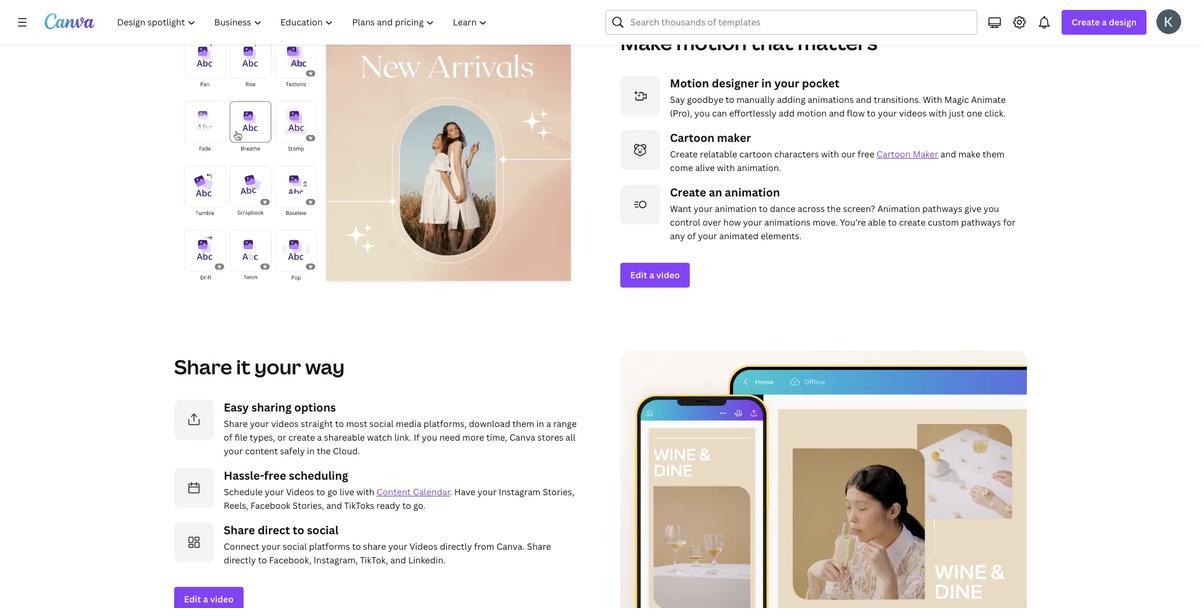 Task type: locate. For each thing, give the bounding box(es) containing it.
animations down dance
[[765, 217, 811, 228]]

0 vertical spatial videos
[[286, 486, 314, 498]]

you
[[695, 107, 710, 119], [984, 203, 1000, 215], [422, 431, 437, 443]]

your down transitions.
[[878, 107, 897, 119]]

you down the goodbye
[[695, 107, 710, 119]]

1 vertical spatial edit a video link
[[174, 587, 244, 608]]

you right give
[[984, 203, 1000, 215]]

motion designer in your pocket image
[[621, 76, 660, 115]]

platforms
[[309, 540, 350, 552]]

maker
[[717, 130, 751, 145]]

edit a video for make
[[631, 269, 680, 281]]

create inside create an animation want your animation to dance across the screen? animation pathways give you control over how your animations move. you're able to create custom pathways for any of your animated elements.
[[899, 217, 926, 228]]

0 vertical spatial create
[[1072, 16, 1100, 28]]

your
[[775, 76, 800, 91], [878, 107, 897, 119], [694, 203, 713, 215], [743, 217, 763, 228], [698, 230, 717, 242], [255, 353, 301, 380], [250, 418, 269, 429], [224, 445, 243, 457], [265, 486, 284, 498], [478, 486, 497, 498], [262, 540, 281, 552], [388, 540, 408, 552]]

and up flow
[[856, 94, 872, 106]]

2 horizontal spatial in
[[762, 76, 772, 91]]

1 horizontal spatial video
[[657, 269, 680, 281]]

directly
[[440, 540, 472, 552], [224, 554, 256, 566]]

and inside . have your instagram stories, reels, facebook stories, and tiktoks ready to go.
[[326, 500, 342, 511]]

0 vertical spatial edit
[[631, 269, 648, 281]]

in up stores
[[537, 418, 544, 429]]

1 horizontal spatial edit a video link
[[621, 263, 690, 288]]

create a design button
[[1062, 10, 1147, 35]]

0 vertical spatial of
[[687, 230, 696, 242]]

free
[[858, 148, 875, 160], [264, 468, 286, 483]]

1 vertical spatial edit
[[184, 593, 201, 605]]

go.
[[414, 500, 426, 511]]

your down file
[[224, 445, 243, 457]]

your right have
[[478, 486, 497, 498]]

content
[[245, 445, 278, 457]]

videos down hassle-free scheduling
[[286, 486, 314, 498]]

cartoon down (pro),
[[670, 130, 715, 145]]

range
[[553, 418, 577, 429]]

0 vertical spatial them
[[983, 148, 1005, 160]]

your inside . have your instagram stories, reels, facebook stories, and tiktoks ready to go.
[[478, 486, 497, 498]]

0 horizontal spatial you
[[422, 431, 437, 443]]

motion up motion
[[677, 29, 747, 56]]

1 vertical spatial you
[[984, 203, 1000, 215]]

1 vertical spatial of
[[224, 431, 233, 443]]

1 vertical spatial them
[[513, 418, 535, 429]]

able
[[868, 217, 886, 228]]

pathways down give
[[962, 217, 1002, 228]]

1 horizontal spatial edit
[[631, 269, 648, 281]]

0 vertical spatial edit a video
[[631, 269, 680, 281]]

custom
[[928, 217, 959, 228]]

1 horizontal spatial motion
[[797, 107, 827, 119]]

create inside dropdown button
[[1072, 16, 1100, 28]]

top level navigation element
[[109, 10, 498, 35]]

pathways
[[923, 203, 963, 215], [962, 217, 1002, 228]]

with down with
[[929, 107, 947, 119]]

facebook
[[251, 500, 291, 511]]

cartoon
[[740, 148, 773, 160]]

create left design
[[1072, 16, 1100, 28]]

free right the our
[[858, 148, 875, 160]]

tiktok,
[[360, 554, 388, 566]]

2 horizontal spatial you
[[984, 203, 1000, 215]]

how
[[724, 217, 741, 228]]

stories, right the instagram
[[543, 486, 575, 498]]

and
[[856, 94, 872, 106], [829, 107, 845, 119], [941, 148, 957, 160], [326, 500, 342, 511], [390, 554, 406, 566]]

0 horizontal spatial them
[[513, 418, 535, 429]]

1 vertical spatial pathways
[[962, 217, 1002, 228]]

1 horizontal spatial free
[[858, 148, 875, 160]]

them right the make
[[983, 148, 1005, 160]]

0 horizontal spatial videos
[[271, 418, 299, 429]]

1 horizontal spatial videos
[[900, 107, 927, 119]]

your up animated
[[743, 217, 763, 228]]

1 horizontal spatial edit a video
[[631, 269, 680, 281]]

our
[[842, 148, 856, 160]]

edit a video link down any
[[621, 263, 690, 288]]

the inside easy sharing options share your videos straight to most social media platforms, download them in a range of file types, or create a shareable watch link. if you need more time, canva stores all your content safely in the cloud.
[[317, 445, 331, 457]]

0 horizontal spatial edit a video link
[[174, 587, 244, 608]]

edit a video link for share
[[174, 587, 244, 608]]

your right it
[[255, 353, 301, 380]]

your up types, at the left bottom of page
[[250, 418, 269, 429]]

you right if
[[422, 431, 437, 443]]

of left file
[[224, 431, 233, 443]]

hassle-free scheduling
[[224, 468, 348, 483]]

with inside "and make them come alive with animation."
[[717, 162, 735, 174]]

1 vertical spatial videos
[[271, 418, 299, 429]]

adding
[[777, 94, 806, 106]]

2 vertical spatial you
[[422, 431, 437, 443]]

edit a video link down the share direct to social image
[[174, 587, 244, 608]]

social up "watch"
[[370, 418, 394, 429]]

and left the make
[[941, 148, 957, 160]]

0 horizontal spatial the
[[317, 445, 331, 457]]

edit a video
[[631, 269, 680, 281], [184, 593, 234, 605]]

0 vertical spatial edit a video link
[[621, 263, 690, 288]]

video for make
[[657, 269, 680, 281]]

reels,
[[224, 500, 248, 511]]

0 horizontal spatial free
[[264, 468, 286, 483]]

to up shareable
[[335, 418, 344, 429]]

with down the relatable
[[717, 162, 735, 174]]

social up facebook,
[[283, 540, 307, 552]]

1 vertical spatial edit a video
[[184, 593, 234, 605]]

make motion that matters
[[621, 29, 878, 56]]

1 vertical spatial motion
[[797, 107, 827, 119]]

create up safely
[[289, 431, 315, 443]]

content calendar link
[[377, 486, 450, 498]]

1 vertical spatial the
[[317, 445, 331, 457]]

videos inside share direct to social connect your social platforms to share your videos directly from canva. share directly to facebook, instagram, tiktok, and linkedin.
[[410, 540, 438, 552]]

0 vertical spatial in
[[762, 76, 772, 91]]

cartoon maker
[[670, 130, 751, 145]]

you inside motion designer in your pocket say goodbye to manually adding animations and transitions. with magic animate (pro), you can effortlessly add motion and flow to your videos with just one click.
[[695, 107, 710, 119]]

. have your instagram stories, reels, facebook stories, and tiktoks ready to go.
[[224, 486, 575, 511]]

create up come
[[670, 148, 698, 160]]

0 horizontal spatial videos
[[286, 486, 314, 498]]

stories,
[[543, 486, 575, 498], [293, 500, 324, 511]]

0 vertical spatial social
[[370, 418, 394, 429]]

a inside dropdown button
[[1102, 16, 1107, 28]]

0 vertical spatial video
[[657, 269, 680, 281]]

goodbye
[[687, 94, 724, 106]]

motion
[[677, 29, 747, 56], [797, 107, 827, 119]]

0 vertical spatial motion
[[677, 29, 747, 56]]

animations inside motion designer in your pocket say goodbye to manually adding animations and transitions. with magic animate (pro), you can effortlessly add motion and flow to your videos with just one click.
[[808, 94, 854, 106]]

videos
[[286, 486, 314, 498], [410, 540, 438, 552]]

facebook,
[[269, 554, 312, 566]]

2 vertical spatial create
[[670, 185, 707, 200]]

characters
[[775, 148, 819, 160]]

video for share
[[210, 593, 234, 605]]

share up file
[[224, 418, 248, 429]]

1 vertical spatial in
[[537, 418, 544, 429]]

and right 'tiktok,' in the left of the page
[[390, 554, 406, 566]]

with
[[923, 94, 943, 106]]

1 vertical spatial videos
[[410, 540, 438, 552]]

them up canva
[[513, 418, 535, 429]]

0 vertical spatial cartoon
[[670, 130, 715, 145]]

to left the go. on the bottom of the page
[[403, 500, 411, 511]]

the up move.
[[827, 203, 841, 215]]

social
[[370, 418, 394, 429], [307, 522, 339, 537], [283, 540, 307, 552]]

0 vertical spatial stories,
[[543, 486, 575, 498]]

to left share
[[352, 540, 361, 552]]

create inside easy sharing options share your videos straight to most social media platforms, download them in a range of file types, or create a shareable watch link. if you need more time, canva stores all your content safely in the cloud.
[[289, 431, 315, 443]]

to down animation
[[888, 217, 897, 228]]

videos down transitions.
[[900, 107, 927, 119]]

directly down the connect
[[224, 554, 256, 566]]

0 vertical spatial create
[[899, 217, 926, 228]]

share up the connect
[[224, 522, 255, 537]]

and down go
[[326, 500, 342, 511]]

the left cloud.
[[317, 445, 331, 457]]

content
[[377, 486, 411, 498]]

0 horizontal spatial of
[[224, 431, 233, 443]]

schedule
[[224, 486, 263, 498]]

0 horizontal spatial motion
[[677, 29, 747, 56]]

0 vertical spatial animation
[[725, 185, 780, 200]]

motion down adding
[[797, 107, 827, 119]]

edit
[[631, 269, 648, 281], [184, 593, 201, 605]]

cartoon maker image
[[621, 130, 660, 170]]

cartoon left maker
[[877, 148, 911, 160]]

edit a video down the share direct to social image
[[184, 593, 234, 605]]

animations down pocket
[[808, 94, 854, 106]]

animation up how
[[715, 203, 757, 215]]

free down content
[[264, 468, 286, 483]]

ready
[[377, 500, 400, 511]]

1 horizontal spatial of
[[687, 230, 696, 242]]

1 horizontal spatial stories,
[[543, 486, 575, 498]]

1 horizontal spatial videos
[[410, 540, 438, 552]]

social inside easy sharing options share your videos straight to most social media platforms, download them in a range of file types, or create a shareable watch link. if you need more time, canva stores all your content safely in the cloud.
[[370, 418, 394, 429]]

a for edit a video link for share
[[203, 593, 208, 605]]

create an animation image
[[621, 185, 660, 225]]

animation down animation.
[[725, 185, 780, 200]]

a
[[1102, 16, 1107, 28], [650, 269, 655, 281], [547, 418, 551, 429], [317, 431, 322, 443], [203, 593, 208, 605]]

0 horizontal spatial edit
[[184, 593, 201, 605]]

animation
[[725, 185, 780, 200], [715, 203, 757, 215]]

create inside create an animation want your animation to dance across the screen? animation pathways give you control over how your animations move. you're able to create custom pathways for any of your animated elements.
[[670, 185, 707, 200]]

share left it
[[174, 353, 232, 380]]

options
[[294, 400, 336, 415]]

in right safely
[[307, 445, 315, 457]]

0 vertical spatial you
[[695, 107, 710, 119]]

0 horizontal spatial cartoon
[[670, 130, 715, 145]]

create down animation
[[899, 217, 926, 228]]

2 vertical spatial in
[[307, 445, 315, 457]]

1 vertical spatial social
[[307, 522, 339, 537]]

1 horizontal spatial cartoon
[[877, 148, 911, 160]]

and left flow
[[829, 107, 845, 119]]

1 horizontal spatial create
[[899, 217, 926, 228]]

if
[[414, 431, 420, 443]]

magic
[[945, 94, 969, 106]]

live
[[340, 486, 354, 498]]

designer
[[712, 76, 759, 91]]

0 horizontal spatial create
[[289, 431, 315, 443]]

and make them come alive with animation.
[[670, 148, 1005, 174]]

stories, down "schedule your videos to go live with content calendar"
[[293, 500, 324, 511]]

1 horizontal spatial them
[[983, 148, 1005, 160]]

to inside easy sharing options share your videos straight to most social media platforms, download them in a range of file types, or create a shareable watch link. if you need more time, canva stores all your content safely in the cloud.
[[335, 418, 344, 429]]

in
[[762, 76, 772, 91], [537, 418, 544, 429], [307, 445, 315, 457]]

1 horizontal spatial the
[[827, 203, 841, 215]]

None search field
[[606, 10, 978, 35]]

animate
[[972, 94, 1006, 106]]

of
[[687, 230, 696, 242], [224, 431, 233, 443]]

0 horizontal spatial stories,
[[293, 500, 324, 511]]

videos up the linkedin.
[[410, 540, 438, 552]]

1 vertical spatial free
[[264, 468, 286, 483]]

create
[[1072, 16, 1100, 28], [670, 148, 698, 160], [670, 185, 707, 200]]

kendall parks image
[[1157, 9, 1182, 34]]

1 vertical spatial animations
[[765, 217, 811, 228]]

0 horizontal spatial edit a video
[[184, 593, 234, 605]]

to right direct
[[293, 522, 304, 537]]

0 horizontal spatial in
[[307, 445, 315, 457]]

animations
[[808, 94, 854, 106], [765, 217, 811, 228]]

hassle-free scheduling image
[[174, 468, 214, 508]]

0 vertical spatial the
[[827, 203, 841, 215]]

0 vertical spatial animations
[[808, 94, 854, 106]]

of right any
[[687, 230, 696, 242]]

create up want
[[670, 185, 707, 200]]

videos inside motion designer in your pocket say goodbye to manually adding animations and transitions. with magic animate (pro), you can effortlessly add motion and flow to your videos with just one click.
[[900, 107, 927, 119]]

share right canva.
[[527, 540, 551, 552]]

1 vertical spatial directly
[[224, 554, 256, 566]]

1 vertical spatial create
[[289, 431, 315, 443]]

pathways up the custom
[[923, 203, 963, 215]]

to
[[726, 94, 735, 106], [867, 107, 876, 119], [759, 203, 768, 215], [888, 217, 897, 228], [335, 418, 344, 429], [317, 486, 325, 498], [403, 500, 411, 511], [293, 522, 304, 537], [352, 540, 361, 552], [258, 554, 267, 566]]

1 vertical spatial stories,
[[293, 500, 324, 511]]

0 vertical spatial directly
[[440, 540, 472, 552]]

you inside easy sharing options share your videos straight to most social media platforms, download them in a range of file types, or create a shareable watch link. if you need more time, canva stores all your content safely in the cloud.
[[422, 431, 437, 443]]

1 vertical spatial create
[[670, 148, 698, 160]]

instagram
[[499, 486, 541, 498]]

shareable
[[324, 431, 365, 443]]

can
[[712, 107, 727, 119]]

edit a video down any
[[631, 269, 680, 281]]

video down the connect
[[210, 593, 234, 605]]

easy sharing options image
[[174, 400, 214, 439]]

1 horizontal spatial you
[[695, 107, 710, 119]]

instagram,
[[314, 554, 358, 566]]

video down any
[[657, 269, 680, 281]]

cartoon
[[670, 130, 715, 145], [877, 148, 911, 160]]

animation
[[878, 203, 921, 215]]

motion inside motion designer in your pocket say goodbye to manually adding animations and transitions. with magic animate (pro), you can effortlessly add motion and flow to your videos with just one click.
[[797, 107, 827, 119]]

in up manually
[[762, 76, 772, 91]]

0 vertical spatial videos
[[900, 107, 927, 119]]

for
[[1004, 217, 1016, 228]]

create relatable cartoon characters with our free cartoon maker
[[670, 148, 939, 160]]

1 vertical spatial video
[[210, 593, 234, 605]]

social up platforms
[[307, 522, 339, 537]]

directly left from
[[440, 540, 472, 552]]

link.
[[395, 431, 412, 443]]

of inside easy sharing options share your videos straight to most social media platforms, download them in a range of file types, or create a shareable watch link. if you need more time, canva stores all your content safely in the cloud.
[[224, 431, 233, 443]]

share
[[174, 353, 232, 380], [224, 418, 248, 429], [224, 522, 255, 537], [527, 540, 551, 552]]

videos up or
[[271, 418, 299, 429]]

elements.
[[761, 230, 802, 242]]

to up can
[[726, 94, 735, 106]]

0 horizontal spatial video
[[210, 593, 234, 605]]



Task type: vqa. For each thing, say whether or not it's contained in the screenshot.
Red Icons Pattern Christmas Letterhea's LETTERHEAD BY CANVA CREATIVE STUDIO Link
no



Task type: describe. For each thing, give the bounding box(es) containing it.
stores
[[538, 431, 564, 443]]

create a design
[[1072, 16, 1137, 28]]

a for make edit a video link
[[650, 269, 655, 281]]

(pro),
[[670, 107, 693, 119]]

manually
[[737, 94, 775, 106]]

platforms,
[[424, 418, 467, 429]]

your up 'over'
[[694, 203, 713, 215]]

animated
[[720, 230, 759, 242]]

say
[[670, 94, 685, 106]]

2 vertical spatial social
[[283, 540, 307, 552]]

1 vertical spatial animation
[[715, 203, 757, 215]]

to left go
[[317, 486, 325, 498]]

one
[[967, 107, 983, 119]]

control
[[670, 217, 701, 228]]

1 horizontal spatial in
[[537, 418, 544, 429]]

cartoon maker link
[[877, 148, 939, 160]]

go
[[328, 486, 338, 498]]

maker
[[913, 148, 939, 160]]

motion
[[670, 76, 709, 91]]

make
[[959, 148, 981, 160]]

edit for share it your way
[[184, 593, 201, 605]]

move.
[[813, 217, 838, 228]]

or
[[277, 431, 286, 443]]

tiktoks
[[344, 500, 374, 511]]

share inside easy sharing options share your videos straight to most social media platforms, download them in a range of file types, or create a shareable watch link. if you need more time, canva stores all your content safely in the cloud.
[[224, 418, 248, 429]]

hassle-
[[224, 468, 264, 483]]

relatable
[[700, 148, 738, 160]]

cloud.
[[333, 445, 360, 457]]

your up facebook
[[265, 486, 284, 498]]

you're
[[840, 217, 866, 228]]

give
[[965, 203, 982, 215]]

scheduling
[[289, 468, 348, 483]]

edit for make motion that matters
[[631, 269, 648, 281]]

easy
[[224, 400, 249, 415]]

over
[[703, 217, 722, 228]]

a for create a design dropdown button
[[1102, 16, 1107, 28]]

the inside create an animation want your animation to dance across the screen? animation pathways give you control over how your animations move. you're able to create custom pathways for any of your animated elements.
[[827, 203, 841, 215]]

an
[[709, 185, 723, 200]]

watch
[[367, 431, 393, 443]]

videos inside easy sharing options share your videos straight to most social media platforms, download them in a range of file types, or create a shareable watch link. if you need more time, canva stores all your content safely in the cloud.
[[271, 418, 299, 429]]

0 vertical spatial free
[[858, 148, 875, 160]]

from
[[474, 540, 495, 552]]

types,
[[250, 431, 275, 443]]

create an animation want your animation to dance across the screen? animation pathways give you control over how your animations move. you're able to create custom pathways for any of your animated elements.
[[670, 185, 1016, 242]]

alive
[[696, 162, 715, 174]]

.
[[450, 486, 452, 498]]

come
[[670, 162, 693, 174]]

your down direct
[[262, 540, 281, 552]]

add
[[779, 107, 795, 119]]

to right flow
[[867, 107, 876, 119]]

and inside "and make them come alive with animation."
[[941, 148, 957, 160]]

0 vertical spatial pathways
[[923, 203, 963, 215]]

your up adding
[[775, 76, 800, 91]]

them inside easy sharing options share your videos straight to most social media platforms, download them in a range of file types, or create a shareable watch link. if you need more time, canva stores all your content safely in the cloud.
[[513, 418, 535, 429]]

file
[[235, 431, 248, 443]]

edit a video for share
[[184, 593, 234, 605]]

safely
[[280, 445, 305, 457]]

any
[[670, 230, 685, 242]]

create for a
[[1072, 16, 1100, 28]]

pocket
[[802, 76, 840, 91]]

screen?
[[843, 203, 876, 215]]

share direct to social image
[[174, 522, 214, 562]]

media
[[396, 418, 422, 429]]

dance
[[770, 203, 796, 215]]

share direct to social connect your social platforms to share your videos directly from canva. share directly to facebook, instagram, tiktok, and linkedin.
[[224, 522, 551, 566]]

create for relatable
[[670, 148, 698, 160]]

transitions.
[[874, 94, 921, 106]]

create for an
[[670, 185, 707, 200]]

and inside share direct to social connect your social platforms to share your videos directly from canva. share directly to facebook, instagram, tiktok, and linkedin.
[[390, 554, 406, 566]]

it
[[236, 353, 251, 380]]

want
[[670, 203, 692, 215]]

of inside create an animation want your animation to dance across the screen? animation pathways give you control over how your animations move. you're able to create custom pathways for any of your animated elements.
[[687, 230, 696, 242]]

that
[[751, 29, 794, 56]]

edit a video link for make
[[621, 263, 690, 288]]

linkedin.
[[408, 554, 446, 566]]

most
[[346, 418, 367, 429]]

matters
[[798, 29, 878, 56]]

to down the connect
[[258, 554, 267, 566]]

straight
[[301, 418, 333, 429]]

with inside motion designer in your pocket say goodbye to manually adding animations and transitions. with magic animate (pro), you can effortlessly add motion and flow to your videos with just one click.
[[929, 107, 947, 119]]

them inside "and make them come alive with animation."
[[983, 148, 1005, 160]]

with up tiktoks
[[357, 486, 375, 498]]

flow
[[847, 107, 865, 119]]

Search search field
[[631, 11, 970, 34]]

animations inside create an animation want your animation to dance across the screen? animation pathways give you control over how your animations move. you're able to create custom pathways for any of your animated elements.
[[765, 217, 811, 228]]

sharing
[[252, 400, 292, 415]]

1 vertical spatial cartoon
[[877, 148, 911, 160]]

time,
[[487, 431, 508, 443]]

to left dance
[[759, 203, 768, 215]]

just
[[949, 107, 965, 119]]

1 horizontal spatial directly
[[440, 540, 472, 552]]

more
[[463, 431, 484, 443]]

schedule your videos to go live with content calendar
[[224, 486, 450, 498]]

your down 'over'
[[698, 230, 717, 242]]

have
[[454, 486, 476, 498]]

canva
[[510, 431, 536, 443]]

across
[[798, 203, 825, 215]]

with left the our
[[821, 148, 840, 160]]

you inside create an animation want your animation to dance across the screen? animation pathways give you control over how your animations move. you're able to create custom pathways for any of your animated elements.
[[984, 203, 1000, 215]]

canva.
[[497, 540, 525, 552]]

share
[[363, 540, 386, 552]]

your right share
[[388, 540, 408, 552]]

animation.
[[737, 162, 782, 174]]

direct
[[258, 522, 290, 537]]

to inside . have your instagram stories, reels, facebook stories, and tiktoks ready to go.
[[403, 500, 411, 511]]

design
[[1109, 16, 1137, 28]]

share it your way
[[174, 353, 345, 380]]

click.
[[985, 107, 1006, 119]]

0 horizontal spatial directly
[[224, 554, 256, 566]]

calendar
[[413, 486, 450, 498]]

effortlessly
[[730, 107, 777, 119]]

in inside motion designer in your pocket say goodbye to manually adding animations and transitions. with magic animate (pro), you can effortlessly add motion and flow to your videos with just one click.
[[762, 76, 772, 91]]

way
[[305, 353, 345, 380]]



